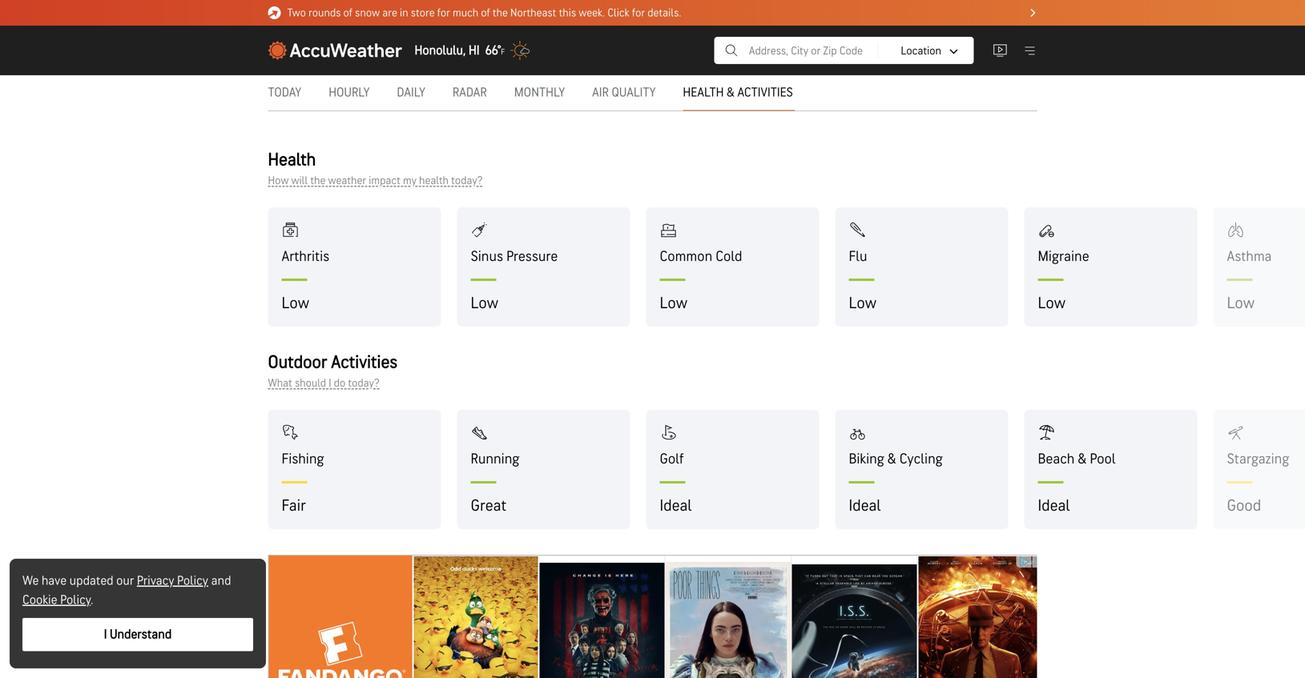 Task type: locate. For each thing, give the bounding box(es) containing it.
low down common
[[660, 294, 687, 313]]

honolulu,
[[415, 43, 466, 58]]

1 horizontal spatial activities
[[737, 85, 793, 101]]

ideal for golf
[[660, 497, 692, 516]]

updated
[[69, 574, 113, 589]]

health inside health how will the weather impact my health today?
[[268, 149, 316, 171]]

today? inside outdoor activities what should i do today?
[[348, 377, 379, 390]]

cookie policy link
[[22, 593, 91, 609]]

2 horizontal spatial ideal
[[1038, 497, 1070, 516]]

outdoor
[[268, 352, 327, 373]]

0 vertical spatial activities
[[737, 85, 793, 101]]

air quality
[[592, 85, 656, 101]]

1 vertical spatial health
[[268, 149, 316, 171]]

2 horizontal spatial &
[[1078, 451, 1087, 468]]

1 horizontal spatial policy
[[177, 574, 208, 589]]

i
[[329, 377, 331, 390], [104, 627, 107, 643]]

privacy policy link
[[137, 574, 208, 589]]

1 for from the left
[[437, 6, 450, 19]]

arthritis
[[282, 248, 330, 266]]

1 ideal from the left
[[660, 497, 692, 516]]

0 horizontal spatial today?
[[348, 377, 379, 390]]

66°
[[485, 43, 501, 58]]

0 horizontal spatial health
[[268, 149, 316, 171]]

of right much
[[481, 6, 490, 19]]

1 horizontal spatial the
[[493, 6, 508, 19]]

1 vertical spatial i
[[104, 627, 107, 643]]

1 of from the left
[[343, 6, 352, 19]]

health
[[683, 85, 724, 101], [268, 149, 316, 171]]

the right the will at the left of page
[[310, 174, 326, 187]]

1 vertical spatial policy
[[60, 593, 91, 609]]

flu
[[849, 248, 867, 266]]

of
[[343, 6, 352, 19], [481, 6, 490, 19]]

& left pool
[[1078, 451, 1087, 468]]

low
[[282, 294, 309, 313], [471, 294, 498, 313], [660, 294, 687, 313], [849, 294, 877, 313], [1038, 294, 1066, 313], [1227, 294, 1255, 313]]

pool
[[1090, 451, 1116, 468]]

policy left and
[[177, 574, 208, 589]]

for right store
[[437, 6, 450, 19]]

1 horizontal spatial for
[[632, 6, 645, 19]]

1 vertical spatial today?
[[348, 377, 379, 390]]

i left the do
[[329, 377, 331, 390]]

1 low from the left
[[282, 294, 309, 313]]

biking
[[849, 451, 884, 468]]

f
[[501, 47, 505, 57]]

low for common cold
[[660, 294, 687, 313]]

two rounds of snow are in store for much of the northeast this week. click for details. link
[[268, 0, 1037, 26]]

health down search icon at the top right of the page
[[683, 85, 724, 101]]

& down search icon at the top right of the page
[[727, 85, 735, 101]]

0 vertical spatial today?
[[451, 174, 483, 187]]

low down flu
[[849, 294, 877, 313]]

today?
[[451, 174, 483, 187], [348, 377, 379, 390]]

0 horizontal spatial &
[[727, 85, 735, 101]]

today link
[[268, 75, 316, 111]]

1 horizontal spatial i
[[329, 377, 331, 390]]

1 horizontal spatial &
[[888, 451, 896, 468]]

2 ideal from the left
[[849, 497, 881, 516]]

chevron right image
[[1031, 9, 1036, 17]]

how
[[268, 174, 289, 187]]

& for biking
[[888, 451, 896, 468]]

0 vertical spatial i
[[329, 377, 331, 390]]

today? right health
[[451, 174, 483, 187]]

low for sinus pressure
[[471, 294, 498, 313]]

ideal down golf
[[660, 497, 692, 516]]

activities up the do
[[331, 352, 397, 373]]

radar
[[453, 85, 487, 101]]

asthma
[[1227, 248, 1272, 266]]

0 vertical spatial policy
[[177, 574, 208, 589]]

0 horizontal spatial for
[[437, 6, 450, 19]]

migraine
[[1038, 248, 1089, 266]]

of left the snow
[[343, 6, 352, 19]]

4 low from the left
[[849, 294, 877, 313]]

5 low from the left
[[1038, 294, 1066, 313]]

air
[[592, 85, 609, 101]]

low down asthma at the right top of the page
[[1227, 294, 1255, 313]]

activities down search icon at the top right of the page
[[737, 85, 793, 101]]

the
[[493, 6, 508, 19], [310, 174, 326, 187]]

0 horizontal spatial of
[[343, 6, 352, 19]]

hourly link
[[316, 75, 384, 111]]

1 vertical spatial the
[[310, 174, 326, 187]]

low down the migraine
[[1038, 294, 1066, 313]]

activities
[[737, 85, 793, 101], [331, 352, 397, 373]]

i left understand at left
[[104, 627, 107, 643]]

low down "sinus"
[[471, 294, 498, 313]]

0 horizontal spatial activities
[[331, 352, 397, 373]]

running
[[471, 451, 520, 468]]

0 horizontal spatial ideal
[[660, 497, 692, 516]]

2 low from the left
[[471, 294, 498, 313]]

1 horizontal spatial today?
[[451, 174, 483, 187]]

0 vertical spatial health
[[683, 85, 724, 101]]

today? right the do
[[348, 377, 379, 390]]

much
[[453, 6, 478, 19]]

two
[[287, 6, 306, 19]]

health up the will at the left of page
[[268, 149, 316, 171]]

today? inside health how will the weather impact my health today?
[[451, 174, 483, 187]]

1 horizontal spatial ideal
[[849, 497, 881, 516]]

low for asthma
[[1227, 294, 1255, 313]]

for right click
[[632, 6, 645, 19]]

low down arthritis
[[282, 294, 309, 313]]

low for arthritis
[[282, 294, 309, 313]]

3 ideal from the left
[[1038, 497, 1070, 516]]

3 low from the left
[[660, 294, 687, 313]]

ideal down biking
[[849, 497, 881, 516]]

1 horizontal spatial health
[[683, 85, 724, 101]]

today
[[268, 85, 301, 101]]

0 horizontal spatial the
[[310, 174, 326, 187]]

i understand
[[104, 627, 172, 643]]

should
[[295, 377, 326, 390]]

ideal
[[660, 497, 692, 516], [849, 497, 881, 516], [1038, 497, 1070, 516]]

and
[[211, 574, 231, 589]]

6 low from the left
[[1227, 294, 1255, 313]]

hamburger image
[[1023, 43, 1037, 58]]

pressure
[[506, 248, 558, 266]]

low for flu
[[849, 294, 877, 313]]

do
[[334, 377, 346, 390]]

1 horizontal spatial of
[[481, 6, 490, 19]]

policy
[[177, 574, 208, 589], [60, 593, 91, 609]]

&
[[727, 85, 735, 101], [888, 451, 896, 468], [1078, 451, 1087, 468]]

& right biking
[[888, 451, 896, 468]]

the left northeast
[[493, 6, 508, 19]]

for
[[437, 6, 450, 19], [632, 6, 645, 19]]

fishing
[[282, 451, 324, 468]]

1 vertical spatial activities
[[331, 352, 397, 373]]

policy down updated
[[60, 593, 91, 609]]

good
[[1227, 497, 1261, 516]]

2 for from the left
[[632, 6, 645, 19]]

ideal down "beach"
[[1038, 497, 1070, 516]]

low for migraine
[[1038, 294, 1066, 313]]

monthly link
[[501, 75, 579, 111]]

in
[[400, 6, 408, 19]]



Task type: vqa. For each thing, say whether or not it's contained in the screenshot.
Migraine
yes



Task type: describe. For each thing, give the bounding box(es) containing it.
cycling
[[900, 451, 943, 468]]

outdoor activities what should i do today?
[[268, 352, 397, 390]]

activities inside outdoor activities what should i do today?
[[331, 352, 397, 373]]

chevron down image
[[950, 49, 958, 54]]

location
[[901, 44, 941, 57]]

click
[[608, 6, 630, 19]]

radar link
[[440, 75, 501, 111]]

understand
[[110, 627, 172, 643]]

& for beach
[[1078, 451, 1087, 468]]

week.
[[579, 6, 605, 19]]

cookie
[[22, 593, 57, 609]]

rounds
[[308, 6, 341, 19]]

privacy
[[137, 574, 174, 589]]

search image
[[724, 41, 739, 60]]

weather
[[328, 174, 366, 187]]

health
[[419, 174, 449, 187]]

our
[[116, 574, 134, 589]]

0 horizontal spatial policy
[[60, 593, 91, 609]]

cold
[[716, 248, 742, 266]]

.
[[91, 593, 93, 609]]

honolulu, hi 66° f
[[415, 43, 505, 58]]

golf
[[660, 451, 684, 468]]

0 horizontal spatial i
[[104, 627, 107, 643]]

quality
[[612, 85, 656, 101]]

two rounds of snow are in store for much of the northeast this week. click for details.
[[287, 6, 681, 19]]

impact
[[369, 174, 400, 187]]

sinus
[[471, 248, 503, 266]]

sinus pressure
[[471, 248, 558, 266]]

will
[[291, 174, 308, 187]]

Address, City or Zip Code text field
[[749, 44, 941, 57]]

what
[[268, 377, 292, 390]]

breaking news image
[[268, 6, 281, 19]]

health for how
[[268, 149, 316, 171]]

daily link
[[384, 75, 440, 111]]

hi
[[469, 43, 480, 58]]

monthly
[[514, 85, 565, 101]]

beach
[[1038, 451, 1075, 468]]

beach & pool
[[1038, 451, 1116, 468]]

ideal for biking & cycling
[[849, 497, 881, 516]]

biking & cycling
[[849, 451, 943, 468]]

are
[[382, 6, 397, 19]]

ideal for beach & pool
[[1038, 497, 1070, 516]]

0 vertical spatial the
[[493, 6, 508, 19]]

common
[[660, 248, 712, 266]]

we have updated our privacy policy and cookie policy .
[[22, 574, 231, 609]]

snow
[[355, 6, 380, 19]]

we
[[22, 574, 39, 589]]

i inside outdoor activities what should i do today?
[[329, 377, 331, 390]]

health how will the weather impact my health today?
[[268, 149, 483, 187]]

air quality link
[[579, 75, 670, 111]]

health & activities link
[[670, 75, 807, 111]]

common cold
[[660, 248, 742, 266]]

fair
[[282, 497, 306, 516]]

store
[[411, 6, 435, 19]]

stargazing
[[1227, 451, 1289, 468]]

have
[[42, 574, 67, 589]]

my
[[403, 174, 417, 187]]

health for &
[[683, 85, 724, 101]]

details.
[[648, 6, 681, 19]]

2 of from the left
[[481, 6, 490, 19]]

northeast
[[510, 6, 556, 19]]

great
[[471, 497, 507, 516]]

daily
[[397, 85, 425, 101]]

health & activities
[[683, 85, 793, 101]]

hourly
[[329, 85, 370, 101]]

this
[[559, 6, 576, 19]]

the inside health how will the weather impact my health today?
[[310, 174, 326, 187]]

& for health
[[727, 85, 735, 101]]



